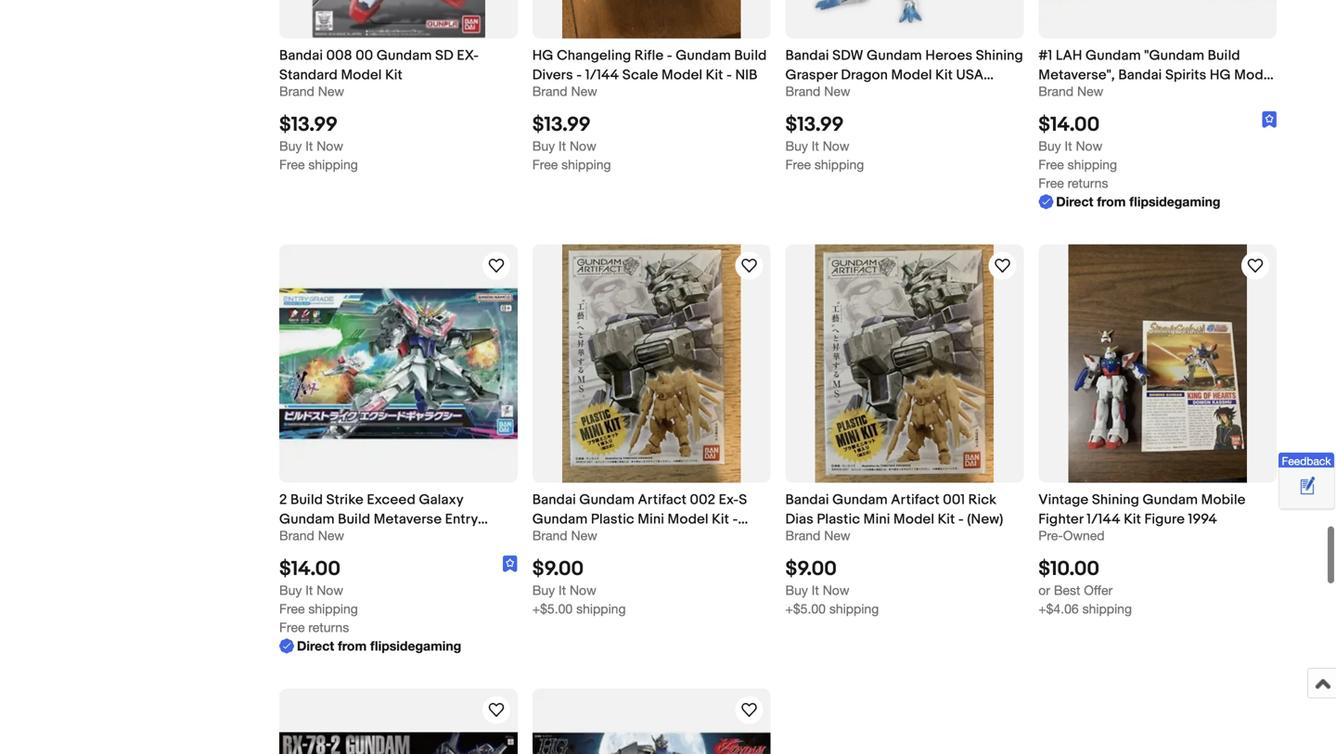 Task type: describe. For each thing, give the bounding box(es) containing it.
from for bandai
[[1098, 194, 1127, 210]]

direct from flipsidegaming text field for bandai
[[279, 637, 462, 656]]

$13.99 for divers
[[533, 113, 591, 137]]

- inside bandai gundam artifact 001 rick dias plastic mini model kit - (new) brand new
[[959, 511, 965, 528]]

rifle
[[635, 47, 664, 64]]

from for kit
[[338, 639, 367, 654]]

dias
[[786, 511, 814, 528]]

scale
[[623, 67, 659, 84]]

now for bandai gundam artifact 002 ex-s gundam plastic mini model kit - (new)
[[570, 583, 597, 598]]

1/144 inside hg changeling rifle - gundam build divers - 1/144 scale model kit - nib brand new
[[586, 67, 619, 84]]

bandai 008 00 gundam sd ex- standard model kit brand new
[[279, 47, 479, 99]]

2
[[279, 492, 287, 509]]

heroes
[[926, 47, 973, 64]]

now for bandai 008 00 gundam sd ex- standard model kit
[[317, 138, 343, 154]]

returns for kit
[[1068, 176, 1109, 191]]

hg changeling rifle - gundam build divers - 1/144 scale model kit - nib brand new
[[533, 47, 767, 99]]

buy it now free shipping free returns direct from flipsidegaming for hobby
[[1039, 138, 1221, 210]]

it for bandai sdw gundam heroes shining grasper dragon model kit usa seller
[[812, 138, 820, 154]]

#1 lah gundam "gundam build metaverse", bandai spirits hg model kit bandai hobby heading
[[1039, 47, 1276, 103]]

sdw
[[833, 47, 864, 64]]

00
[[356, 47, 374, 64]]

2 build strike exceed galaxy gundam build metaverse entry grade model kit bandai link
[[279, 491, 518, 548]]

brand inside bandai gundam artifact 001 rick dias plastic mini model kit - (new) brand new
[[786, 528, 821, 544]]

feedback
[[1283, 455, 1332, 468]]

bandai gundam artifact 001 rick dias plastic mini model kit - (new) brand new
[[786, 492, 1004, 544]]

it for bandai gundam artifact 002 ex-s gundam plastic mini model kit - (new)
[[559, 583, 566, 598]]

build inside #1 lah gundam "gundam build metaverse", bandai spirits hg model kit bandai hobby
[[1208, 47, 1241, 64]]

kit inside bandai 008 00 gundam sd ex- standard model kit brand new
[[385, 67, 403, 84]]

metaverse
[[374, 511, 442, 528]]

galaxy
[[419, 492, 464, 509]]

grade
[[279, 531, 320, 548]]

mini inside bandai gundam artifact 002 ex-s gundam plastic mini model kit - (new)
[[638, 511, 665, 528]]

$10.00
[[1039, 558, 1100, 582]]

gundam inside 2 build strike exceed galaxy gundam build metaverse entry grade model kit bandai
[[279, 511, 335, 528]]

bandai sdw gundam heroes shining grasper dragon model kit usa seller image
[[786, 0, 1024, 38]]

brand new for lah
[[1039, 84, 1104, 99]]

watch pg perfect grade unleashed rx-78-2 gundam 1/60 model kit bandai hobby image
[[485, 700, 508, 722]]

+$5.00 for bandai gundam artifact 002 ex-s gundam plastic mini model kit - (new)
[[533, 602, 573, 617]]

vintage shining gundam mobile fighter 1/144 kit figure 1994 link
[[1039, 491, 1278, 528]]

$9.00 buy it now +$5.00 shipping for bandai gundam artifact 002 ex-s gundam plastic mini model kit - (new)
[[533, 558, 626, 617]]

buy for hg changeling rifle - gundam build divers - 1/144 scale model kit - nib
[[533, 138, 555, 154]]

- down changeling
[[577, 67, 582, 84]]

#1
[[1039, 47, 1053, 64]]

shipping for bandai 008 00 gundam sd ex- standard model kit
[[309, 157, 358, 172]]

pre-
[[1039, 528, 1064, 544]]

model inside bandai gundam artifact 001 rick dias plastic mini model kit - (new) brand new
[[894, 511, 935, 528]]

exceed
[[367, 492, 416, 509]]

mini inside bandai gundam artifact 001 rick dias plastic mini model kit - (new) brand new
[[864, 511, 891, 528]]

shipping for bandai gundam artifact 002 ex-s gundam plastic mini model kit - (new)
[[577, 602, 626, 617]]

now for hg changeling rifle - gundam build divers - 1/144 scale model kit - nib
[[570, 138, 597, 154]]

flipsidegaming for bandai
[[370, 639, 462, 654]]

bandai inside bandai gundam artifact 001 rick dias plastic mini model kit - (new) brand new
[[786, 492, 830, 509]]

ex-
[[457, 47, 479, 64]]

offer
[[1085, 583, 1113, 598]]

bandai gundam artifact 002 ex-s gundam plastic mini model kit - (new) heading
[[533, 492, 749, 548]]

#1 lah gundam "gundam build metaverse", bandai spirits hg model kit bandai hobby image
[[1039, 0, 1278, 38]]

shining inside bandai sdw gundam heroes shining grasper dragon model kit usa seller
[[976, 47, 1024, 64]]

watch bandai gundam artifact 002 ex-s gundam plastic mini model kit - (new) image
[[739, 255, 761, 277]]

$13.99 buy it now free shipping for standard
[[279, 113, 358, 172]]

gundam inside #1 lah gundam "gundam build metaverse", bandai spirits hg model kit bandai hobby
[[1086, 47, 1142, 64]]

watch hgcc 1/144 wd-m01 turn a gundam model kit bandai hobby image
[[739, 700, 761, 722]]

buy for bandai gundam artifact 002 ex-s gundam plastic mini model kit - (new)
[[533, 583, 555, 598]]

vintage shining gundam mobile fighter 1/144 kit figure 1994 image
[[1069, 245, 1248, 483]]

bandai gundam artifact 002 ex-s gundam plastic mini model kit - (new) link
[[533, 491, 771, 548]]

watch 2 build strike exceed galaxy gundam build metaverse entry grade model kit bandai image
[[485, 255, 508, 277]]

artifact for model
[[892, 492, 940, 509]]

owned
[[1064, 528, 1105, 544]]

fighter
[[1039, 511, 1084, 528]]

kit inside 2 build strike exceed galaxy gundam build metaverse entry grade model kit bandai
[[367, 531, 385, 548]]

nib
[[736, 67, 758, 84]]

new inside hg changeling rifle - gundam build divers - 1/144 scale model kit - nib brand new
[[571, 84, 598, 99]]

- left nib
[[727, 67, 732, 84]]

1994
[[1189, 511, 1218, 528]]

model inside #1 lah gundam "gundam build metaverse", bandai spirits hg model kit bandai hobby
[[1235, 67, 1276, 84]]

vintage
[[1039, 492, 1089, 509]]

sd
[[435, 47, 454, 64]]

brand new for sdw
[[786, 84, 851, 99]]

vintage shining gundam mobile fighter 1/144 kit figure 1994 pre-owned
[[1039, 492, 1246, 544]]

shining inside vintage shining gundam mobile fighter 1/144 kit figure 1994 pre-owned
[[1093, 492, 1140, 509]]

bandai 008 00 gundam sd ex- standard model kit link
[[279, 46, 518, 84]]

direct from flipsidegaming text field for hobby
[[1039, 193, 1221, 211]]

$13.99 buy it now free shipping for divers
[[533, 113, 611, 172]]

bandai 008 00 gundam sd ex- standard model kit heading
[[279, 47, 479, 84]]

it for hg changeling rifle - gundam build divers - 1/144 scale model kit - nib
[[559, 138, 566, 154]]

008
[[326, 47, 353, 64]]

now for bandai gundam artifact 001 rick dias plastic mini model kit - (new)
[[823, 583, 850, 598]]

strike
[[326, 492, 364, 509]]

plastic inside bandai gundam artifact 002 ex-s gundam plastic mini model kit - (new)
[[591, 511, 635, 528]]

bandai sdw gundam heroes shining grasper dragon model kit usa seller heading
[[786, 47, 1024, 103]]

hg changeling rifle - gundam build divers - 1/144 scale model kit - nib heading
[[533, 47, 767, 84]]

it for bandai 008 00 gundam sd ex- standard model kit
[[306, 138, 313, 154]]

hg inside #1 lah gundam "gundam build metaverse", bandai spirits hg model kit bandai hobby
[[1211, 67, 1232, 84]]

model inside bandai 008 00 gundam sd ex- standard model kit brand new
[[341, 67, 382, 84]]

watch bandai gundam artifact 001 rick dias plastic mini model kit - (new) image
[[992, 255, 1014, 277]]

returns for model
[[309, 620, 349, 636]]

best
[[1055, 583, 1081, 598]]

hg changeling rifle - gundam build divers - 1/144 scale model kit - nib image
[[562, 0, 741, 38]]

brand new for build
[[279, 528, 344, 544]]

(new) inside bandai gundam artifact 001 rick dias plastic mini model kit - (new) brand new
[[968, 511, 1004, 528]]

buy for bandai gundam artifact 001 rick dias plastic mini model kit - (new)
[[786, 583, 809, 598]]

2 build strike exceed galaxy gundam build metaverse entry grade model kit bandai heading
[[279, 492, 488, 548]]



Task type: vqa. For each thing, say whether or not it's contained in the screenshot.
2nd Artifact from left
yes



Task type: locate. For each thing, give the bounding box(es) containing it.
$13.99 down divers
[[533, 113, 591, 137]]

buy it now free shipping free returns direct from flipsidegaming
[[1039, 138, 1221, 210], [279, 583, 462, 654]]

$9.00 buy it now +$5.00 shipping down bandai gundam artifact 002 ex-s gundam plastic mini model kit - (new)
[[533, 558, 626, 617]]

build
[[735, 47, 767, 64], [1208, 47, 1241, 64], [291, 492, 323, 509], [338, 511, 371, 528]]

brand
[[279, 84, 315, 99], [533, 84, 568, 99], [786, 84, 821, 99], [1039, 84, 1074, 99], [279, 528, 315, 544], [533, 528, 568, 544], [786, 528, 821, 544]]

new
[[318, 84, 344, 99], [571, 84, 598, 99], [825, 84, 851, 99], [1078, 84, 1104, 99], [318, 528, 344, 544], [571, 528, 598, 544], [825, 528, 851, 544]]

0 horizontal spatial 1/144
[[586, 67, 619, 84]]

shipping inside $10.00 or best offer +$4.06 shipping
[[1083, 602, 1133, 617]]

model inside bandai sdw gundam heroes shining grasper dragon model kit usa seller
[[892, 67, 933, 84]]

3 $13.99 from the left
[[786, 113, 844, 137]]

1 artifact from the left
[[638, 492, 687, 509]]

figure
[[1145, 511, 1186, 528]]

flipsidegaming
[[1130, 194, 1221, 210], [370, 639, 462, 654]]

1 horizontal spatial direct
[[1057, 194, 1094, 210]]

kit
[[385, 67, 403, 84], [706, 67, 724, 84], [936, 67, 953, 84], [1039, 86, 1057, 103], [712, 511, 730, 528], [938, 511, 956, 528], [1125, 511, 1142, 528], [367, 531, 385, 548]]

$13.99 for standard
[[279, 113, 338, 137]]

+$4.06
[[1039, 602, 1079, 617]]

artifact inside bandai gundam artifact 001 rick dias plastic mini model kit - (new) brand new
[[892, 492, 940, 509]]

bandai 008 00 gundam sd ex-standard model kit image
[[312, 0, 486, 38]]

0 vertical spatial flipsidegaming
[[1130, 194, 1221, 210]]

2 $13.99 from the left
[[533, 113, 591, 137]]

changeling
[[557, 47, 632, 64]]

vintage shining gundam mobile fighter 1/144 kit figure 1994 heading
[[1039, 492, 1246, 528]]

$13.99 buy it now free shipping
[[279, 113, 358, 172], [533, 113, 611, 172], [786, 113, 865, 172]]

kit inside #1 lah gundam "gundam build metaverse", bandai spirits hg model kit bandai hobby
[[1039, 86, 1057, 103]]

$9.00
[[533, 558, 584, 582], [786, 558, 837, 582]]

002
[[690, 492, 716, 509]]

bandai sdw gundam heroes shining grasper dragon model kit usa seller
[[786, 47, 1024, 103]]

001
[[944, 492, 966, 509]]

0 horizontal spatial returns
[[309, 620, 349, 636]]

2 plastic from the left
[[817, 511, 861, 528]]

1 vertical spatial 1/144
[[1087, 511, 1121, 528]]

1 +$5.00 from the left
[[533, 602, 573, 617]]

1 horizontal spatial shining
[[1093, 492, 1140, 509]]

bandai
[[279, 47, 323, 64], [786, 47, 830, 64], [1119, 67, 1163, 84], [1060, 86, 1104, 103], [533, 492, 576, 509], [786, 492, 830, 509], [388, 531, 432, 548]]

$13.99 down seller
[[786, 113, 844, 137]]

$14.00 down grade
[[279, 558, 341, 582]]

artifact inside bandai gundam artifact 002 ex-s gundam plastic mini model kit - (new)
[[638, 492, 687, 509]]

1 vertical spatial hg
[[1211, 67, 1232, 84]]

2 horizontal spatial $13.99
[[786, 113, 844, 137]]

-
[[667, 47, 673, 64], [577, 67, 582, 84], [727, 67, 732, 84], [733, 511, 738, 528], [959, 511, 965, 528]]

0 horizontal spatial direct from flipsidegaming text field
[[279, 637, 462, 656]]

1 horizontal spatial 1/144
[[1087, 511, 1121, 528]]

bandai gundam artifact 002 ex-s gundam plastic mini model kit - (new) image
[[562, 245, 741, 483]]

bandai inside bandai 008 00 gundam sd ex- standard model kit brand new
[[279, 47, 323, 64]]

$9.00 buy it now +$5.00 shipping down 'dias' at right
[[786, 558, 879, 617]]

build right "gundam
[[1208, 47, 1241, 64]]

2 mini from the left
[[864, 511, 891, 528]]

gundam inside bandai sdw gundam heroes shining grasper dragon model kit usa seller
[[867, 47, 923, 64]]

kit inside bandai sdw gundam heroes shining grasper dragon model kit usa seller
[[936, 67, 953, 84]]

$13.99 buy it now free shipping down standard
[[279, 113, 358, 172]]

1 horizontal spatial $9.00 buy it now +$5.00 shipping
[[786, 558, 879, 617]]

1 vertical spatial from
[[338, 639, 367, 654]]

$14.00 for model
[[279, 558, 341, 582]]

0 horizontal spatial (new)
[[533, 531, 569, 548]]

shipping for bandai sdw gundam heroes shining grasper dragon model kit usa seller
[[815, 157, 865, 172]]

0 vertical spatial returns
[[1068, 176, 1109, 191]]

1 vertical spatial buy it now free shipping free returns direct from flipsidegaming
[[279, 583, 462, 654]]

0 vertical spatial hg
[[533, 47, 554, 64]]

brand inside hg changeling rifle - gundam build divers - 1/144 scale model kit - nib brand new
[[533, 84, 568, 99]]

0 vertical spatial direct from flipsidegaming text field
[[1039, 193, 1221, 211]]

returns
[[1068, 176, 1109, 191], [309, 620, 349, 636]]

model
[[341, 67, 382, 84], [662, 67, 703, 84], [892, 67, 933, 84], [1235, 67, 1276, 84], [668, 511, 709, 528], [894, 511, 935, 528], [323, 531, 364, 548]]

1 plastic from the left
[[591, 511, 635, 528]]

1 horizontal spatial plastic
[[817, 511, 861, 528]]

gundam inside bandai 008 00 gundam sd ex- standard model kit brand new
[[377, 47, 432, 64]]

1 horizontal spatial hg
[[1211, 67, 1232, 84]]

$14.00 down metaverse",
[[1039, 113, 1100, 137]]

plastic inside bandai gundam artifact 001 rick dias plastic mini model kit - (new) brand new
[[817, 511, 861, 528]]

0 horizontal spatial $9.00 buy it now +$5.00 shipping
[[533, 558, 626, 617]]

kit inside bandai gundam artifact 002 ex-s gundam plastic mini model kit - (new)
[[712, 511, 730, 528]]

now for bandai sdw gundam heroes shining grasper dragon model kit usa seller
[[823, 138, 850, 154]]

now
[[317, 138, 343, 154], [570, 138, 597, 154], [823, 138, 850, 154], [1076, 138, 1103, 154], [317, 583, 343, 598], [570, 583, 597, 598], [823, 583, 850, 598]]

spirits
[[1166, 67, 1207, 84]]

divers
[[533, 67, 574, 84]]

0 horizontal spatial shining
[[976, 47, 1024, 64]]

1 horizontal spatial $14.00
[[1039, 113, 1100, 137]]

artifact for mini
[[638, 492, 687, 509]]

shipping for vintage shining gundam mobile fighter 1/144 kit figure 1994
[[1083, 602, 1133, 617]]

brand new for gundam
[[533, 528, 598, 544]]

build inside hg changeling rifle - gundam build divers - 1/144 scale model kit - nib brand new
[[735, 47, 767, 64]]

1 vertical spatial direct
[[297, 639, 334, 654]]

0 horizontal spatial from
[[338, 639, 367, 654]]

1 horizontal spatial artifact
[[892, 492, 940, 509]]

(new)
[[968, 511, 1004, 528], [533, 531, 569, 548]]

0 horizontal spatial buy it now free shipping free returns direct from flipsidegaming
[[279, 583, 462, 654]]

0 horizontal spatial direct
[[297, 639, 334, 654]]

#1 lah gundam "gundam build metaverse", bandai spirits hg model kit bandai hobby link
[[1039, 46, 1278, 103]]

shining up usa
[[976, 47, 1024, 64]]

or
[[1039, 583, 1051, 598]]

0 horizontal spatial artifact
[[638, 492, 687, 509]]

buy for bandai 008 00 gundam sd ex- standard model kit
[[279, 138, 302, 154]]

1 $9.00 from the left
[[533, 558, 584, 582]]

kit inside bandai gundam artifact 001 rick dias plastic mini model kit - (new) brand new
[[938, 511, 956, 528]]

$13.99 down standard
[[279, 113, 338, 137]]

- down 001
[[959, 511, 965, 528]]

1 vertical spatial (new)
[[533, 531, 569, 548]]

0 vertical spatial (new)
[[968, 511, 1004, 528]]

"gundam
[[1145, 47, 1205, 64]]

0 horizontal spatial $14.00
[[279, 558, 341, 582]]

1 mini from the left
[[638, 511, 665, 528]]

gundam inside vintage shining gundam mobile fighter 1/144 kit figure 1994 pre-owned
[[1143, 492, 1199, 509]]

hgcc 1/144 wd-m01 turn a gundam model kit bandai hobby image
[[533, 689, 771, 755]]

direct
[[1057, 194, 1094, 210], [297, 639, 334, 654]]

2 artifact from the left
[[892, 492, 940, 509]]

kit inside hg changeling rifle - gundam build divers - 1/144 scale model kit - nib brand new
[[706, 67, 724, 84]]

flipsidegaming for hobby
[[1130, 194, 1221, 210]]

mobile
[[1202, 492, 1246, 509]]

3 $13.99 buy it now free shipping from the left
[[786, 113, 865, 172]]

$9.00 for bandai gundam artifact 002 ex-s gundam plastic mini model kit - (new)
[[533, 558, 584, 582]]

1 horizontal spatial $13.99
[[533, 113, 591, 137]]

0 horizontal spatial flipsidegaming
[[370, 639, 462, 654]]

2 build strike exceed galaxy gundam build metaverse entry grade model kit bandai image
[[279, 245, 518, 483]]

artifact left 002
[[638, 492, 687, 509]]

hg
[[533, 47, 554, 64], [1211, 67, 1232, 84]]

0 horizontal spatial $13.99 buy it now free shipping
[[279, 113, 358, 172]]

build up nib
[[735, 47, 767, 64]]

bandai sdw gundam heroes shining grasper dragon model kit usa seller link
[[786, 46, 1024, 103]]

model inside 2 build strike exceed galaxy gundam build metaverse entry grade model kit bandai
[[323, 531, 364, 548]]

bandai gundam artifact 002 ex-s gundam plastic mini model kit - (new)
[[533, 492, 748, 548]]

0 vertical spatial 1/144
[[586, 67, 619, 84]]

1 $9.00 buy it now +$5.00 shipping from the left
[[533, 558, 626, 617]]

free
[[279, 157, 305, 172], [533, 157, 558, 172], [786, 157, 811, 172], [1039, 157, 1065, 172], [1039, 176, 1065, 191], [279, 602, 305, 617], [279, 620, 305, 636]]

0 horizontal spatial $13.99
[[279, 113, 338, 137]]

1 vertical spatial flipsidegaming
[[370, 639, 462, 654]]

buy for bandai sdw gundam heroes shining grasper dragon model kit usa seller
[[786, 138, 809, 154]]

hg changeling rifle - gundam build divers - 1/144 scale model kit - nib link
[[533, 46, 771, 84]]

$13.99 buy it now free shipping down divers
[[533, 113, 611, 172]]

$9.00 buy it now +$5.00 shipping
[[533, 558, 626, 617], [786, 558, 879, 617]]

hg inside hg changeling rifle - gundam build divers - 1/144 scale model kit - nib brand new
[[533, 47, 554, 64]]

1 $13.99 from the left
[[279, 113, 338, 137]]

gundam
[[377, 47, 432, 64], [676, 47, 731, 64], [867, 47, 923, 64], [1086, 47, 1142, 64], [580, 492, 635, 509], [833, 492, 888, 509], [1143, 492, 1199, 509], [279, 511, 335, 528], [533, 511, 588, 528]]

shipping for bandai gundam artifact 001 rick dias plastic mini model kit - (new)
[[830, 602, 879, 617]]

artifact left 001
[[892, 492, 940, 509]]

dragon
[[841, 67, 889, 84]]

mini
[[638, 511, 665, 528], [864, 511, 891, 528]]

0 vertical spatial direct
[[1057, 194, 1094, 210]]

pg perfect grade unleashed rx-78-2 gundam 1/60 model kit bandai hobby image
[[279, 733, 518, 755]]

0 horizontal spatial hg
[[533, 47, 554, 64]]

2 $9.00 from the left
[[786, 558, 837, 582]]

bandai gundam artifact 001 rick dias plastic mini model kit - (new) link
[[786, 491, 1024, 528]]

1 horizontal spatial mini
[[864, 511, 891, 528]]

0 horizontal spatial +$5.00
[[533, 602, 573, 617]]

new inside bandai gundam artifact 001 rick dias plastic mini model kit - (new) brand new
[[825, 528, 851, 544]]

2 $13.99 buy it now free shipping from the left
[[533, 113, 611, 172]]

s
[[739, 492, 748, 509]]

2 build strike exceed galaxy gundam build metaverse entry grade model kit bandai
[[279, 492, 478, 548]]

gundam inside hg changeling rifle - gundam build divers - 1/144 scale model kit - nib brand new
[[676, 47, 731, 64]]

0 vertical spatial $14.00
[[1039, 113, 1100, 137]]

Direct from flipsidegaming text field
[[1039, 193, 1221, 211], [279, 637, 462, 656]]

2 +$5.00 from the left
[[786, 602, 826, 617]]

grasper
[[786, 67, 838, 84]]

1/144 inside vintage shining gundam mobile fighter 1/144 kit figure 1994 pre-owned
[[1087, 511, 1121, 528]]

#1 lah gundam "gundam build metaverse", bandai spirits hg model kit bandai hobby
[[1039, 47, 1276, 103]]

metaverse",
[[1039, 67, 1116, 84]]

1 horizontal spatial $13.99 buy it now free shipping
[[533, 113, 611, 172]]

direct for model
[[297, 639, 334, 654]]

entry
[[445, 511, 478, 528]]

build right the '2'
[[291, 492, 323, 509]]

new inside bandai 008 00 gundam sd ex- standard model kit brand new
[[318, 84, 344, 99]]

1 horizontal spatial buy it now free shipping free returns direct from flipsidegaming
[[1039, 138, 1221, 210]]

brand inside bandai 008 00 gundam sd ex- standard model kit brand new
[[279, 84, 315, 99]]

gundam inside bandai gundam artifact 001 rick dias plastic mini model kit - (new) brand new
[[833, 492, 888, 509]]

- right rifle
[[667, 47, 673, 64]]

seller
[[786, 86, 823, 103]]

build down strike
[[338, 511, 371, 528]]

1/144 down changeling
[[586, 67, 619, 84]]

0 vertical spatial from
[[1098, 194, 1127, 210]]

1 horizontal spatial returns
[[1068, 176, 1109, 191]]

$14.00
[[1039, 113, 1100, 137], [279, 558, 341, 582]]

$9.00 for bandai gundam artifact 001 rick dias plastic mini model kit - (new)
[[786, 558, 837, 582]]

- inside bandai gundam artifact 002 ex-s gundam plastic mini model kit - (new)
[[733, 511, 738, 528]]

1 horizontal spatial +$5.00
[[786, 602, 826, 617]]

1 vertical spatial $14.00
[[279, 558, 341, 582]]

hg right the spirits
[[1211, 67, 1232, 84]]

shipping for hg changeling rifle - gundam build divers - 1/144 scale model kit - nib
[[562, 157, 611, 172]]

1/144 right the fighter
[[1087, 511, 1121, 528]]

ex-
[[719, 492, 739, 509]]

(new) inside bandai gundam artifact 002 ex-s gundam plastic mini model kit - (new)
[[533, 531, 569, 548]]

bandai inside bandai sdw gundam heroes shining grasper dragon model kit usa seller
[[786, 47, 830, 64]]

shipping
[[309, 157, 358, 172], [562, 157, 611, 172], [815, 157, 865, 172], [1068, 157, 1118, 172], [309, 602, 358, 617], [577, 602, 626, 617], [830, 602, 879, 617], [1083, 602, 1133, 617]]

hobby
[[1107, 86, 1150, 103]]

1 horizontal spatial flipsidegaming
[[1130, 194, 1221, 210]]

1 vertical spatial direct from flipsidegaming text field
[[279, 637, 462, 656]]

bandai gundam artifact 001 rick dias plastic mini model kit - (new) heading
[[786, 492, 1004, 528]]

direct for kit
[[1057, 194, 1094, 210]]

1 horizontal spatial (new)
[[968, 511, 1004, 528]]

standard
[[279, 67, 338, 84]]

0 horizontal spatial mini
[[638, 511, 665, 528]]

1 horizontal spatial direct from flipsidegaming text field
[[1039, 193, 1221, 211]]

bandai inside bandai gundam artifact 002 ex-s gundam plastic mini model kit - (new)
[[533, 492, 576, 509]]

it
[[306, 138, 313, 154], [559, 138, 566, 154], [812, 138, 820, 154], [1065, 138, 1073, 154], [306, 583, 313, 598], [559, 583, 566, 598], [812, 583, 820, 598]]

rick
[[969, 492, 997, 509]]

1 vertical spatial shining
[[1093, 492, 1140, 509]]

artifact
[[638, 492, 687, 509], [892, 492, 940, 509]]

$13.99 buy it now free shipping down seller
[[786, 113, 865, 172]]

- down ex- on the right of the page
[[733, 511, 738, 528]]

1 $13.99 buy it now free shipping from the left
[[279, 113, 358, 172]]

shining
[[976, 47, 1024, 64], [1093, 492, 1140, 509]]

shining up "owned"
[[1093, 492, 1140, 509]]

buy
[[279, 138, 302, 154], [533, 138, 555, 154], [786, 138, 809, 154], [1039, 138, 1062, 154], [279, 583, 302, 598], [533, 583, 555, 598], [786, 583, 809, 598]]

+$5.00
[[533, 602, 573, 617], [786, 602, 826, 617]]

kit inside vintage shining gundam mobile fighter 1/144 kit figure 1994 pre-owned
[[1125, 511, 1142, 528]]

lah
[[1056, 47, 1083, 64]]

bandai inside 2 build strike exceed galaxy gundam build metaverse entry grade model kit bandai
[[388, 531, 432, 548]]

$14.00 for kit
[[1039, 113, 1100, 137]]

bandai gundam artifact 001 rick dias plastic mini model kit - (new) image
[[816, 245, 995, 483]]

+$5.00 for bandai gundam artifact 001 rick dias plastic mini model kit - (new)
[[786, 602, 826, 617]]

$10.00 or best offer +$4.06 shipping
[[1039, 558, 1133, 617]]

$9.00 buy it now +$5.00 shipping for bandai gundam artifact 001 rick dias plastic mini model kit - (new)
[[786, 558, 879, 617]]

it for bandai gundam artifact 001 rick dias plastic mini model kit - (new)
[[812, 583, 820, 598]]

hg up divers
[[533, 47, 554, 64]]

1 vertical spatial returns
[[309, 620, 349, 636]]

watch vintage shining gundam mobile fighter 1/144 kit figure 1994 image
[[1245, 255, 1267, 277]]

brand new
[[786, 84, 851, 99], [1039, 84, 1104, 99], [279, 528, 344, 544], [533, 528, 598, 544]]

$13.99
[[279, 113, 338, 137], [533, 113, 591, 137], [786, 113, 844, 137]]

usa
[[957, 67, 984, 84]]

0 vertical spatial buy it now free shipping free returns direct from flipsidegaming
[[1039, 138, 1221, 210]]

from
[[1098, 194, 1127, 210], [338, 639, 367, 654]]

buy it now free shipping free returns direct from flipsidegaming for bandai
[[279, 583, 462, 654]]

0 horizontal spatial plastic
[[591, 511, 635, 528]]

plastic
[[591, 511, 635, 528], [817, 511, 861, 528]]

model inside hg changeling rifle - gundam build divers - 1/144 scale model kit - nib brand new
[[662, 67, 703, 84]]

model inside bandai gundam artifact 002 ex-s gundam plastic mini model kit - (new)
[[668, 511, 709, 528]]

2 horizontal spatial $13.99 buy it now free shipping
[[786, 113, 865, 172]]

1 horizontal spatial $9.00
[[786, 558, 837, 582]]

1/144
[[586, 67, 619, 84], [1087, 511, 1121, 528]]

0 vertical spatial shining
[[976, 47, 1024, 64]]

1 horizontal spatial from
[[1098, 194, 1127, 210]]

2 $9.00 buy it now +$5.00 shipping from the left
[[786, 558, 879, 617]]

0 horizontal spatial $9.00
[[533, 558, 584, 582]]



